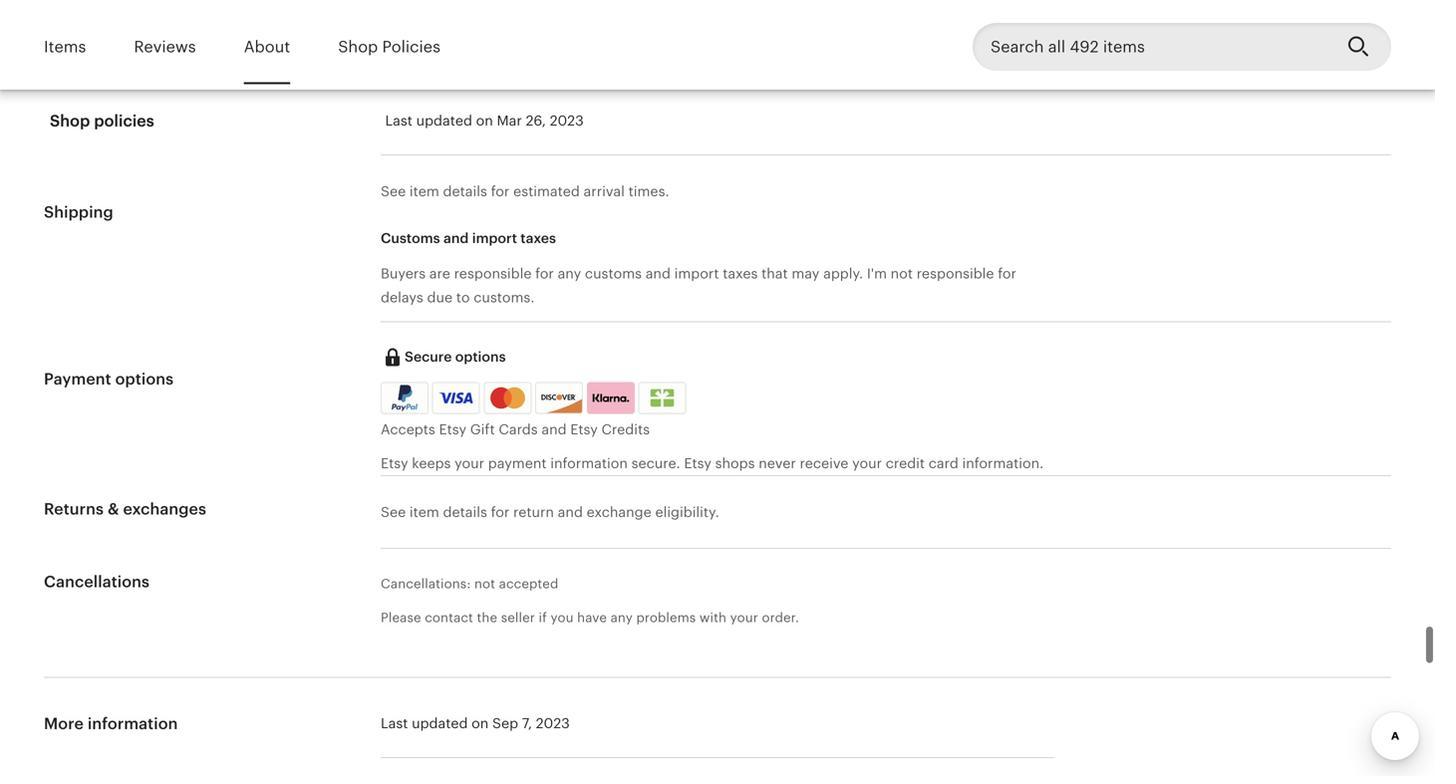 Task type: describe. For each thing, give the bounding box(es) containing it.
gift
[[470, 422, 495, 438]]

mastercard image
[[487, 385, 529, 411]]

credits
[[602, 422, 650, 438]]

due
[[427, 289, 453, 305]]

returns
[[44, 500, 104, 518]]

i'm
[[867, 266, 887, 281]]

etsy down "discover" image on the left of page
[[571, 422, 598, 438]]

shops
[[716, 456, 755, 472]]

updated for sep
[[412, 716, 468, 732]]

you
[[551, 611, 574, 626]]

any inside buyers are responsible for any customs and import taxes that may apply. i'm not responsible for delays due to customs.
[[558, 266, 582, 281]]

are
[[430, 266, 451, 281]]

accepts
[[381, 422, 436, 438]]

0 horizontal spatial import
[[472, 230, 517, 246]]

buyers are responsible for any customs and import taxes that may apply. i'm not responsible for delays due to customs.
[[381, 266, 1017, 305]]

item for see item details for estimated arrival times.
[[410, 183, 440, 199]]

0 vertical spatial taxes
[[521, 230, 556, 246]]

delays
[[381, 289, 424, 305]]

Search all 492 items text field
[[973, 23, 1332, 71]]

payment
[[44, 370, 111, 388]]

eligibility.
[[656, 504, 720, 520]]

secure.
[[632, 456, 681, 472]]

on for sep
[[472, 716, 489, 732]]

last for last updated on sep 7, 2023
[[381, 716, 408, 732]]

1 responsible from the left
[[454, 266, 532, 281]]

1 horizontal spatial information
[[551, 456, 628, 472]]

returns & exchanges
[[44, 500, 206, 518]]

shop policies
[[338, 38, 441, 56]]

about link
[[244, 24, 290, 70]]

2023 for last updated on sep 7, 2023
[[536, 716, 570, 732]]

for for buyers are responsible for any customs and import taxes that may apply. i'm not responsible for delays due to customs.
[[536, 266, 554, 281]]

for for see item details for estimated arrival times.
[[491, 183, 510, 199]]

return
[[514, 504, 554, 520]]

see item details for estimated arrival times.
[[381, 183, 670, 199]]

last for last updated on mar 26, 2023
[[385, 112, 413, 128]]

26,
[[526, 112, 546, 128]]

policies
[[382, 38, 441, 56]]

to
[[456, 289, 470, 305]]

cancellations: not accepted
[[381, 577, 559, 592]]

sep
[[493, 716, 519, 732]]

accepted
[[499, 577, 559, 592]]

item for see item details for return and exchange eligibility.
[[410, 504, 440, 520]]

options for secure options
[[455, 349, 506, 365]]

items link
[[44, 24, 86, 70]]

may
[[792, 266, 820, 281]]

reviews
[[134, 38, 196, 56]]

1 horizontal spatial any
[[611, 611, 633, 626]]

if
[[539, 611, 547, 626]]

with
[[700, 611, 727, 626]]

2 responsible from the left
[[917, 266, 995, 281]]

etsy left "gift"
[[439, 422, 467, 438]]

see item details for return and exchange eligibility.
[[381, 504, 720, 520]]

that
[[762, 266, 788, 281]]

arrival
[[584, 183, 625, 199]]

details for return
[[443, 504, 488, 520]]

mar
[[497, 112, 522, 128]]

shop policies link
[[338, 24, 441, 70]]

options for payment options
[[115, 370, 174, 388]]

and up are
[[444, 230, 469, 246]]

customs.
[[474, 289, 535, 305]]

never
[[759, 456, 797, 472]]

reviews link
[[134, 24, 196, 70]]

on for mar
[[476, 112, 493, 128]]



Task type: vqa. For each thing, say whether or not it's contained in the screenshot.
Last
yes



Task type: locate. For each thing, give the bounding box(es) containing it.
card
[[929, 456, 959, 472]]

0 vertical spatial 2023
[[550, 112, 584, 128]]

customs and import taxes
[[381, 230, 556, 246]]

import left that
[[675, 266, 719, 281]]

1 horizontal spatial not
[[891, 266, 913, 281]]

2 details from the top
[[443, 504, 488, 520]]

secure options
[[405, 349, 506, 365]]

order.
[[762, 611, 800, 626]]

0 horizontal spatial information
[[88, 715, 178, 733]]

cancellations
[[44, 573, 150, 591]]

your for etsy keeps your payment information secure. etsy shops never receive your credit card information.
[[853, 456, 883, 472]]

1 vertical spatial options
[[115, 370, 174, 388]]

your
[[455, 456, 485, 472], [853, 456, 883, 472], [731, 611, 759, 626]]

not up the
[[475, 577, 496, 592]]

last updated on mar 26, 2023
[[385, 112, 584, 128]]

updated for mar
[[416, 112, 473, 128]]

problems
[[637, 611, 696, 626]]

payment options
[[44, 370, 174, 388]]

estimated
[[514, 183, 580, 199]]

1 vertical spatial any
[[611, 611, 633, 626]]

etsy keeps your payment information secure. etsy shops never receive your credit card information.
[[381, 456, 1044, 472]]

information down credits
[[551, 456, 628, 472]]

0 vertical spatial options
[[455, 349, 506, 365]]

apply.
[[824, 266, 864, 281]]

0 vertical spatial any
[[558, 266, 582, 281]]

details for estimated
[[443, 183, 488, 199]]

updated
[[416, 112, 473, 128], [412, 716, 468, 732]]

0 horizontal spatial your
[[455, 456, 485, 472]]

2023
[[550, 112, 584, 128], [536, 716, 570, 732]]

1 vertical spatial shop
[[50, 112, 90, 130]]

discover image
[[537, 386, 585, 415]]

taxes inside buyers are responsible for any customs and import taxes that may apply. i'm not responsible for delays due to customs.
[[723, 266, 758, 281]]

keeps
[[412, 456, 451, 472]]

1 item from the top
[[410, 183, 440, 199]]

0 horizontal spatial options
[[115, 370, 174, 388]]

2 see from the top
[[381, 504, 406, 520]]

1 vertical spatial information
[[88, 715, 178, 733]]

information right more
[[88, 715, 178, 733]]

0 vertical spatial import
[[472, 230, 517, 246]]

1 details from the top
[[443, 183, 488, 199]]

on left "sep"
[[472, 716, 489, 732]]

taxes
[[521, 230, 556, 246], [723, 266, 758, 281]]

2 horizontal spatial your
[[853, 456, 883, 472]]

0 vertical spatial updated
[[416, 112, 473, 128]]

your left credit
[[853, 456, 883, 472]]

for for see item details for return and exchange eligibility.
[[491, 504, 510, 520]]

shop for shop policies
[[338, 38, 378, 56]]

visa image
[[439, 389, 473, 407]]

options
[[455, 349, 506, 365], [115, 370, 174, 388]]

not right i'm
[[891, 266, 913, 281]]

your for please contact the seller if you have any problems with your order.
[[731, 611, 759, 626]]

updated left "sep"
[[412, 716, 468, 732]]

times.
[[629, 183, 670, 199]]

1 horizontal spatial taxes
[[723, 266, 758, 281]]

policies
[[94, 112, 154, 130]]

0 vertical spatial not
[[891, 266, 913, 281]]

1 horizontal spatial your
[[731, 611, 759, 626]]

details
[[443, 183, 488, 199], [443, 504, 488, 520]]

1 vertical spatial taxes
[[723, 266, 758, 281]]

and right return
[[558, 504, 583, 520]]

for
[[491, 183, 510, 199], [536, 266, 554, 281], [998, 266, 1017, 281], [491, 504, 510, 520]]

customs
[[381, 230, 440, 246]]

and right customs
[[646, 266, 671, 281]]

1 vertical spatial item
[[410, 504, 440, 520]]

1 horizontal spatial options
[[455, 349, 506, 365]]

see up cancellations:
[[381, 504, 406, 520]]

0 vertical spatial details
[[443, 183, 488, 199]]

item down keeps
[[410, 504, 440, 520]]

0 horizontal spatial shop
[[50, 112, 90, 130]]

2023 for last updated on mar 26, 2023
[[550, 112, 584, 128]]

any
[[558, 266, 582, 281], [611, 611, 633, 626]]

1 vertical spatial updated
[[412, 716, 468, 732]]

shipping
[[44, 203, 114, 221]]

on left mar
[[476, 112, 493, 128]]

about
[[244, 38, 290, 56]]

import
[[472, 230, 517, 246], [675, 266, 719, 281]]

import down see item details for estimated arrival times.
[[472, 230, 517, 246]]

information
[[551, 456, 628, 472], [88, 715, 178, 733]]

the
[[477, 611, 498, 626]]

1 vertical spatial see
[[381, 504, 406, 520]]

paypal image
[[384, 385, 426, 411]]

not inside buyers are responsible for any customs and import taxes that may apply. i'm not responsible for delays due to customs.
[[891, 266, 913, 281]]

customs
[[585, 266, 642, 281]]

0 vertical spatial on
[[476, 112, 493, 128]]

1 see from the top
[[381, 183, 406, 199]]

any right have
[[611, 611, 633, 626]]

last updated on sep 7, 2023
[[381, 716, 570, 732]]

please
[[381, 611, 421, 626]]

1 vertical spatial last
[[381, 716, 408, 732]]

1 horizontal spatial responsible
[[917, 266, 995, 281]]

item
[[410, 183, 440, 199], [410, 504, 440, 520]]

please contact the seller if you have any problems with your order.
[[381, 611, 800, 626]]

giftcard image
[[646, 389, 680, 407]]

and down "discover" image on the left of page
[[542, 422, 567, 438]]

last
[[385, 112, 413, 128], [381, 716, 408, 732]]

1 vertical spatial 2023
[[536, 716, 570, 732]]

updated left mar
[[416, 112, 473, 128]]

not
[[891, 266, 913, 281], [475, 577, 496, 592]]

and
[[444, 230, 469, 246], [646, 266, 671, 281], [542, 422, 567, 438], [558, 504, 583, 520]]

taxes left that
[[723, 266, 758, 281]]

your down "gift"
[[455, 456, 485, 472]]

2 item from the top
[[410, 504, 440, 520]]

taxes down estimated
[[521, 230, 556, 246]]

0 horizontal spatial taxes
[[521, 230, 556, 246]]

0 horizontal spatial any
[[558, 266, 582, 281]]

on
[[476, 112, 493, 128], [472, 716, 489, 732]]

and inside buyers are responsible for any customs and import taxes that may apply. i'm not responsible for delays due to customs.
[[646, 266, 671, 281]]

etsy
[[439, 422, 467, 438], [571, 422, 598, 438], [381, 456, 408, 472], [684, 456, 712, 472]]

see for see item details for estimated arrival times.
[[381, 183, 406, 199]]

exchanges
[[123, 500, 206, 518]]

payment
[[488, 456, 547, 472]]

0 vertical spatial shop
[[338, 38, 378, 56]]

responsible right i'm
[[917, 266, 995, 281]]

see
[[381, 183, 406, 199], [381, 504, 406, 520]]

cancellations:
[[381, 577, 471, 592]]

klarna image
[[587, 382, 635, 414]]

shop for shop policies
[[50, 112, 90, 130]]

item up customs
[[410, 183, 440, 199]]

1 horizontal spatial shop
[[338, 38, 378, 56]]

0 vertical spatial last
[[385, 112, 413, 128]]

see up customs
[[381, 183, 406, 199]]

have
[[578, 611, 607, 626]]

accepts etsy gift cards and etsy credits
[[381, 422, 650, 438]]

credit
[[886, 456, 925, 472]]

1 horizontal spatial import
[[675, 266, 719, 281]]

options right the payment
[[115, 370, 174, 388]]

seller
[[501, 611, 535, 626]]

information.
[[963, 456, 1044, 472]]

7,
[[522, 716, 532, 732]]

0 vertical spatial information
[[551, 456, 628, 472]]

2023 right "26,"
[[550, 112, 584, 128]]

0 horizontal spatial responsible
[[454, 266, 532, 281]]

contact
[[425, 611, 474, 626]]

any left customs
[[558, 266, 582, 281]]

cards
[[499, 422, 538, 438]]

2023 right 7,
[[536, 716, 570, 732]]

shop policies
[[50, 112, 154, 130]]

details down keeps
[[443, 504, 488, 520]]

your right with
[[731, 611, 759, 626]]

exchange
[[587, 504, 652, 520]]

1 vertical spatial on
[[472, 716, 489, 732]]

details up customs and import taxes
[[443, 183, 488, 199]]

1 vertical spatial not
[[475, 577, 496, 592]]

more information
[[44, 715, 178, 733]]

1 vertical spatial import
[[675, 266, 719, 281]]

0 vertical spatial item
[[410, 183, 440, 199]]

items
[[44, 38, 86, 56]]

responsible
[[454, 266, 532, 281], [917, 266, 995, 281]]

shop
[[338, 38, 378, 56], [50, 112, 90, 130]]

etsy down accepts
[[381, 456, 408, 472]]

etsy left shops
[[684, 456, 712, 472]]

secure
[[405, 349, 452, 365]]

receive
[[800, 456, 849, 472]]

1 vertical spatial details
[[443, 504, 488, 520]]

0 horizontal spatial not
[[475, 577, 496, 592]]

buyers
[[381, 266, 426, 281]]

&
[[108, 500, 119, 518]]

options up 'visa' icon
[[455, 349, 506, 365]]

0 vertical spatial see
[[381, 183, 406, 199]]

import inside buyers are responsible for any customs and import taxes that may apply. i'm not responsible for delays due to customs.
[[675, 266, 719, 281]]

more
[[44, 715, 84, 733]]

see for see item details for return and exchange eligibility.
[[381, 504, 406, 520]]

responsible up customs.
[[454, 266, 532, 281]]



